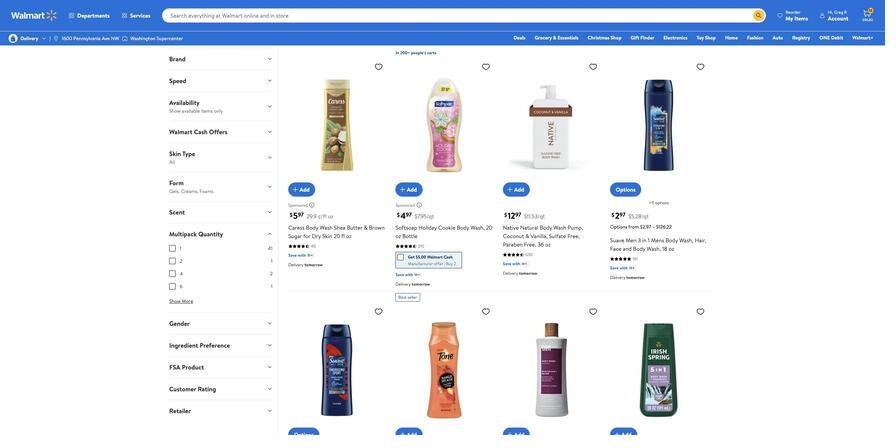 Task type: locate. For each thing, give the bounding box(es) containing it.
wash, right cookie
[[471, 224, 485, 232]]

free,
[[568, 232, 580, 240], [524, 241, 536, 249]]

ave
[[102, 35, 110, 42]]

add up ad disclaimer and feedback for ingridsponsoredproducts icon
[[407, 186, 417, 194]]

1 wash from the left
[[320, 224, 333, 232]]

2 shop from the left
[[705, 34, 716, 41]]

availability show available items only
[[169, 98, 223, 114]]

$ up softsoap
[[397, 211, 400, 219]]

& inside $ 5 97 29.9 ¢/fl oz caress body wash shea butter & brown sugar for dry skin 20 fl oz
[[364, 224, 368, 232]]

20 inside $ 5 97 29.9 ¢/fl oz caress body wash shea butter & brown sugar for dry skin 20 fl oz
[[334, 232, 340, 240]]

1 horizontal spatial sponsored
[[396, 202, 415, 208]]

1588
[[311, 7, 319, 13]]

1
[[648, 237, 650, 244], [180, 245, 181, 252], [271, 258, 272, 265], [271, 283, 272, 290]]

reorder
[[786, 9, 801, 15]]

walmart plus image
[[307, 15, 314, 22], [629, 15, 636, 22], [307, 252, 314, 259], [522, 261, 529, 268], [629, 265, 636, 272], [415, 272, 422, 279]]

price button
[[163, 26, 278, 48]]

$126.22
[[656, 224, 672, 231]]

2 sponsored from the left
[[396, 202, 415, 208]]

4 up softsoap
[[401, 210, 406, 222]]

add to favorites list, suave men face & body wash, energizing sport, bergamot and wood, all skin types 18 oz image
[[374, 308, 383, 316]]

0 horizontal spatial free,
[[524, 241, 536, 249]]

41
[[268, 245, 272, 252]]

sugar
[[288, 232, 302, 240]]

add button up 12
[[503, 183, 530, 197]]

0 horizontal spatial 20
[[334, 232, 340, 240]]

1 $ from the left
[[290, 211, 293, 219]]

2 inside $ 2 97 $5.28/qt options from $2.97 – $126.22
[[615, 210, 620, 222]]

caress body wash shea butter & brown sugar for dry skin 20 fl oz image
[[288, 59, 386, 191]]

walmart inside walmart cash offers dropdown button
[[169, 128, 192, 136]]

2 horizontal spatial wash,
[[679, 237, 694, 244]]

add button for 4
[[396, 183, 423, 197]]

2 vertical spatial &
[[525, 232, 529, 240]]

auto link
[[770, 34, 786, 42]]

 image
[[8, 34, 18, 43], [53, 36, 59, 41]]

walmart plus image for 1st get $5.00 walmart cash checkbox
[[415, 26, 422, 33]]

$ left 5
[[290, 211, 293, 219]]

1 horizontal spatial free,
[[568, 232, 580, 240]]

$ left 12
[[504, 211, 507, 219]]

97 up 'native' on the right bottom of page
[[515, 211, 521, 219]]

$ 12 97 $11.53/qt native natural body wash pump, coconut & vanilla, sulfate free, paraben free, 36 oz
[[503, 210, 583, 249]]

shop for christmas shop
[[611, 34, 622, 41]]

97 inside $ 2 97 $5.28/qt options from $2.97 – $126.22
[[620, 211, 626, 219]]

2 horizontal spatial &
[[553, 34, 556, 41]]

wash, left hair,
[[679, 237, 694, 244]]

oz right 36
[[545, 241, 551, 249]]

1 vertical spatial options
[[610, 224, 627, 231]]

1 shop from the left
[[611, 34, 622, 41]]

2 $ from the left
[[397, 211, 400, 219]]

$ inside $ 2 97 $5.28/qt options from $2.97 – $126.22
[[612, 211, 614, 219]]

& inside $ 12 97 $11.53/qt native natural body wash pump, coconut & vanilla, sulfate free, paraben free, 36 oz
[[525, 232, 529, 240]]

gender button
[[163, 313, 278, 334]]

add to favorites list, softsoap holiday cookie body wash, 20 oz bottle image
[[482, 62, 490, 71]]

skin inside $ 5 97 29.9 ¢/fl oz caress body wash shea butter & brown sugar for dry skin 20 fl oz
[[322, 232, 332, 240]]

add to favorites list, native natural body wash pump, coconut & vanilla, sulfate free, paraben free, 36 oz image
[[589, 62, 598, 71]]

skin right dry
[[322, 232, 332, 240]]

–
[[652, 224, 655, 231]]

add button up ad disclaimer and feedback for ingridsponsoredproducts image
[[288, 183, 315, 197]]

manufacturer up deals link
[[515, 16, 540, 22]]

0 vertical spatial skin
[[169, 149, 181, 158]]

1 horizontal spatial 4
[[401, 210, 406, 222]]

options up suave
[[610, 224, 627, 231]]

people's
[[411, 50, 426, 56]]

body inside $ 12 97 $11.53/qt native natural body wash pump, coconut & vanilla, sulfate free, paraben free, 36 oz
[[540, 224, 552, 232]]

native natural body wash pump, coconut & vanilla, sulfate free, paraben free, 36 oz image
[[503, 59, 600, 191]]

12
[[508, 210, 515, 222]]

1 sponsored from the left
[[288, 202, 308, 208]]

0 vertical spatial 4
[[401, 210, 406, 222]]

1 horizontal spatial walmart plus image
[[522, 26, 529, 33]]

0 horizontal spatial wash,
[[471, 224, 485, 232]]

oz inside suave men 3 in 1 mens body wash, hair, face and body wash, 18 oz
[[669, 245, 674, 253]]

ingredient preference
[[169, 341, 230, 350]]

save
[[288, 16, 297, 22], [610, 16, 619, 22], [396, 27, 404, 33], [503, 27, 511, 33], [288, 253, 297, 259], [503, 261, 511, 267], [610, 265, 619, 271], [396, 272, 404, 278]]

 image
[[122, 35, 128, 42]]

2 wash from the left
[[554, 224, 566, 232]]

1 horizontal spatial add button
[[396, 183, 423, 197]]

Get $5.00 Walmart Cash checkbox
[[397, 9, 404, 15], [397, 254, 404, 261]]

availability tab
[[163, 92, 278, 121]]

nw
[[111, 35, 119, 42]]

1 horizontal spatial wash,
[[647, 245, 661, 253]]

1 horizontal spatial skin
[[322, 232, 332, 240]]

20 left 'native' on the right bottom of page
[[486, 224, 493, 232]]

add up ad disclaimer and feedback for ingridsponsoredproducts image
[[300, 186, 310, 194]]

1 inside suave men 3 in 1 mens body wash, hair, face and body wash, 18 oz
[[648, 237, 650, 244]]

get $5.00 walmart cash walmart plus, element
[[397, 9, 453, 16], [505, 9, 560, 16], [397, 254, 453, 261]]

2 97 from the left
[[406, 211, 412, 219]]

0 horizontal spatial skin
[[169, 149, 181, 158]]

delivery tomorrow up the gift
[[610, 25, 645, 31]]

walmart cash offers button
[[163, 121, 278, 143]]

| for 1st get $5.00 walmart cash checkbox
[[444, 16, 445, 22]]

ingredient preference button
[[163, 335, 278, 356]]

walmart plus image
[[415, 26, 422, 33], [522, 26, 529, 33]]

add to favorites list, irish spring 5 in 1 mens gel body wash, body wash for men, 20 oz bottle image
[[696, 308, 705, 316]]

None checkbox
[[169, 258, 175, 264], [169, 271, 175, 277], [169, 283, 175, 290], [169, 258, 175, 264], [169, 271, 175, 277], [169, 283, 175, 290]]

1 walmart plus image from the left
[[415, 26, 422, 33]]

add to cart image for 12
[[506, 186, 514, 194]]

97 left $5.28/qt
[[620, 211, 626, 219]]

walmart plus image up people's
[[415, 26, 422, 33]]

|
[[444, 16, 445, 22], [551, 16, 552, 22], [50, 35, 51, 42], [444, 261, 445, 267]]

fsa product
[[169, 363, 204, 372]]

$ inside $ 12 97 $11.53/qt native natural body wash pump, coconut & vanilla, sulfate free, paraben free, 36 oz
[[504, 211, 507, 219]]

add up 12
[[514, 186, 524, 194]]

oz right 18
[[669, 245, 674, 253]]

skin
[[169, 149, 181, 158], [322, 232, 332, 240]]

wash up sulfate
[[554, 224, 566, 232]]

home link
[[722, 34, 741, 42]]

walmart plus image up deals link
[[522, 26, 529, 33]]

ad disclaimer and feedback for ingridsponsoredproducts image
[[309, 202, 315, 208]]

$ 2 97 $5.28/qt options from $2.97 – $126.22
[[610, 210, 672, 231]]

form gels, creams, foams
[[169, 179, 213, 195]]

&
[[553, 34, 556, 41], [364, 224, 368, 232], [525, 232, 529, 240]]

delivery
[[288, 25, 304, 31], [610, 25, 625, 31], [20, 35, 38, 42], [396, 36, 411, 42], [503, 36, 518, 42], [288, 262, 304, 268], [503, 270, 518, 276], [610, 275, 625, 281], [396, 281, 411, 287]]

washington supercenter
[[130, 35, 183, 42]]

3 add button from the left
[[503, 183, 530, 197]]

oz right fl in the left of the page
[[346, 232, 352, 240]]

200+
[[400, 50, 410, 56]]

suave men 3 in 1 mens body wash, hair, face and body wash, 18 oz image
[[610, 59, 708, 191]]

 image left 1600
[[53, 36, 59, 41]]

multipack quantity button
[[163, 223, 278, 245]]

butter
[[347, 224, 363, 232]]

2 show from the top
[[169, 298, 180, 305]]

wash inside $ 12 97 $11.53/qt native natural body wash pump, coconut & vanilla, sulfate free, paraben free, 36 oz
[[554, 224, 566, 232]]

and
[[623, 245, 632, 253]]

$ inside $ 5 97 29.9 ¢/fl oz caress body wash shea butter & brown sugar for dry skin 20 fl oz
[[290, 211, 293, 219]]

show left more
[[169, 298, 180, 305]]

add to cart image
[[398, 431, 407, 435]]

1 add button from the left
[[288, 183, 315, 197]]

$ for 5
[[290, 211, 293, 219]]

 image down walmart image
[[8, 34, 18, 43]]

body
[[306, 224, 318, 232], [457, 224, 469, 232], [540, 224, 552, 232], [666, 237, 678, 244], [633, 245, 645, 253]]

$5.00
[[416, 9, 426, 15], [523, 9, 534, 15], [416, 254, 426, 260]]

1 vertical spatial skin
[[322, 232, 332, 240]]

pennsylvania
[[73, 35, 101, 42]]

oz left "bottle" on the left bottom of the page
[[396, 232, 401, 240]]

1 horizontal spatial 20
[[486, 224, 493, 232]]

walmart plus image down 1588
[[307, 15, 314, 22]]

$5.28/qt
[[629, 213, 649, 220]]

1 horizontal spatial  image
[[53, 36, 59, 41]]

1 vertical spatial &
[[364, 224, 368, 232]]

4
[[401, 210, 406, 222], [180, 270, 183, 277]]

customer rating tab
[[163, 379, 278, 400]]

2 horizontal spatial add
[[514, 186, 524, 194]]

0 vertical spatial get $5.00 walmart cash checkbox
[[397, 9, 404, 15]]

customer rating
[[169, 385, 216, 394]]

christmas shop
[[588, 34, 622, 41]]

add to cart image for 5
[[291, 186, 300, 194]]

delivery tomorrow down 630
[[503, 270, 537, 276]]

greg
[[834, 9, 843, 15]]

all
[[169, 159, 175, 166]]

multipack quantity group
[[169, 245, 272, 296]]

0 horizontal spatial walmart plus image
[[415, 26, 422, 33]]

97 inside $ 5 97 29.9 ¢/fl oz caress body wash shea butter & brown sugar for dry skin 20 fl oz
[[298, 211, 304, 219]]

delivery tomorrow
[[288, 25, 323, 31], [610, 25, 645, 31], [396, 36, 430, 42], [503, 36, 537, 42], [288, 262, 323, 268], [503, 270, 537, 276], [610, 275, 645, 281], [396, 281, 430, 287]]

None checkbox
[[169, 245, 175, 252]]

3 add from the left
[[514, 186, 524, 194]]

body up dry
[[306, 224, 318, 232]]

manufacturer offer |  buy 2 down 210
[[408, 261, 456, 267]]

4 up 6
[[180, 270, 183, 277]]

departments
[[77, 12, 110, 19]]

& right grocery
[[553, 34, 556, 41]]

$96.80
[[863, 17, 873, 22]]

29.9
[[307, 213, 317, 220]]

scent button
[[163, 202, 278, 223]]

items
[[201, 107, 213, 114]]

0 horizontal spatial shop
[[611, 34, 622, 41]]

options up $5.28/qt
[[616, 186, 636, 194]]

retailer tab
[[163, 400, 278, 422]]

$ for 4
[[397, 211, 400, 219]]

97 for 5
[[298, 211, 304, 219]]

2 get $5.00 walmart cash checkbox from the top
[[397, 254, 404, 261]]

add button up ad disclaimer and feedback for ingridsponsoredproducts icon
[[396, 183, 423, 197]]

1 show from the top
[[169, 107, 180, 114]]

ad disclaimer and feedback for ingridsponsoredproducts image
[[416, 202, 422, 208]]

2 add from the left
[[407, 186, 417, 194]]

manufacturer offer |  buy 2
[[408, 16, 456, 22], [515, 16, 563, 22], [408, 261, 456, 267]]

97 up softsoap
[[406, 211, 412, 219]]

0 horizontal spatial 4
[[180, 270, 183, 277]]

paraben
[[503, 241, 523, 249]]

cash inside dropdown button
[[194, 128, 207, 136]]

irish spring 5 in 1 mens gel body wash, body wash for men, 20 oz bottle image
[[610, 305, 708, 435]]

0 horizontal spatial add button
[[288, 183, 315, 197]]

| for get $5.00 walmart cash option
[[551, 16, 552, 22]]

gift finder link
[[628, 34, 658, 42]]

body inside $ 5 97 29.9 ¢/fl oz caress body wash shea butter & brown sugar for dry skin 20 fl oz
[[306, 224, 318, 232]]

2 walmart plus image from the left
[[522, 26, 529, 33]]

free, up 630
[[524, 241, 536, 249]]

creams,
[[181, 188, 198, 195]]

one
[[820, 34, 830, 41]]

scent tab
[[163, 202, 278, 223]]

price
[[169, 33, 183, 41]]

show more button
[[163, 296, 199, 307]]

customer
[[169, 385, 196, 394]]

delivery tomorrow down 161
[[610, 275, 645, 281]]

walmart plus image down 161
[[629, 265, 636, 272]]

0 vertical spatial free,
[[568, 232, 580, 240]]

gift finder
[[631, 34, 654, 41]]

4 $ from the left
[[612, 211, 614, 219]]

buy
[[446, 16, 453, 22], [553, 16, 560, 22], [446, 261, 453, 267]]

1 vertical spatial show
[[169, 298, 180, 305]]

manufacturer up people's
[[408, 16, 433, 22]]

1 97 from the left
[[298, 211, 304, 219]]

0 vertical spatial wash,
[[471, 224, 485, 232]]

97 for 12
[[515, 211, 521, 219]]

0 horizontal spatial add
[[300, 186, 310, 194]]

4 inside $ 4 97 $7.95/qt softsoap holiday cookie body wash, 20 oz bottle
[[401, 210, 406, 222]]

2 horizontal spatial add button
[[503, 183, 530, 197]]

4 97 from the left
[[620, 211, 626, 219]]

97 inside $ 12 97 $11.53/qt native natural body wash pump, coconut & vanilla, sulfate free, paraben free, 36 oz
[[515, 211, 521, 219]]

reorder my items
[[786, 9, 808, 22]]

sponsored
[[288, 202, 308, 208], [396, 202, 415, 208]]

body right cookie
[[457, 224, 469, 232]]

add button for 5
[[288, 183, 315, 197]]

fsa
[[169, 363, 180, 372]]

& left brown
[[364, 224, 368, 232]]

5
[[293, 210, 298, 222]]

body up 18
[[666, 237, 678, 244]]

skin up all on the top left of the page
[[169, 149, 181, 158]]

multipack quantity
[[169, 230, 223, 239]]

1 horizontal spatial shop
[[705, 34, 716, 41]]

none checkbox inside multipack quantity group
[[169, 245, 175, 252]]

seller
[[408, 294, 417, 300]]

face
[[610, 245, 622, 253]]

wash
[[320, 224, 333, 232], [554, 224, 566, 232]]

$ inside $ 4 97 $7.95/qt softsoap holiday cookie body wash, 20 oz bottle
[[397, 211, 400, 219]]

1 horizontal spatial add
[[407, 186, 417, 194]]

best seller
[[398, 294, 417, 300]]

6
[[180, 283, 182, 290]]

0 horizontal spatial &
[[364, 224, 368, 232]]

1 vertical spatial get $5.00 walmart cash checkbox
[[397, 254, 404, 261]]

3 97 from the left
[[515, 211, 521, 219]]

97
[[298, 211, 304, 219], [406, 211, 412, 219], [515, 211, 521, 219], [620, 211, 626, 219]]

body up "vanilla,"
[[540, 224, 552, 232]]

wash, down the 'mens'
[[647, 245, 661, 253]]

get
[[408, 9, 415, 15], [515, 9, 522, 15], [408, 254, 415, 260]]

shop right christmas on the right top of the page
[[611, 34, 622, 41]]

0 horizontal spatial wash
[[320, 224, 333, 232]]

3 $ from the left
[[504, 211, 507, 219]]

sponsored up 5
[[288, 202, 308, 208]]

grocery
[[535, 34, 552, 41]]

0 horizontal spatial  image
[[8, 34, 18, 43]]

$ left $5.28/qt
[[612, 211, 614, 219]]

97 left 29.9
[[298, 211, 304, 219]]

add for 5
[[300, 186, 310, 194]]

shop inside 'link'
[[705, 34, 716, 41]]

type
[[182, 149, 195, 158]]

add for 4
[[407, 186, 417, 194]]

& down natural
[[525, 232, 529, 240]]

save with
[[288, 16, 306, 22], [610, 16, 628, 22], [396, 27, 413, 33], [503, 27, 521, 33], [288, 253, 306, 259], [503, 261, 521, 267], [610, 265, 628, 271], [396, 272, 413, 278]]

show down availability
[[169, 107, 180, 114]]

1 vertical spatial 20
[[334, 232, 340, 240]]

20 left fl in the left of the page
[[334, 232, 340, 240]]

0 vertical spatial show
[[169, 107, 180, 114]]

skin type tab
[[163, 143, 278, 172]]

18
[[662, 245, 667, 253]]

0 horizontal spatial sponsored
[[288, 202, 308, 208]]

1 horizontal spatial &
[[525, 232, 529, 240]]

1 add from the left
[[300, 186, 310, 194]]

brand tab
[[163, 48, 278, 70]]

hi, greg r account
[[828, 9, 849, 22]]

1 horizontal spatial wash
[[554, 224, 566, 232]]

wash down ¢/fl on the left of the page
[[320, 224, 333, 232]]

1 vertical spatial 4
[[180, 270, 183, 277]]

fsa product tab
[[163, 357, 278, 378]]

add to cart image for 4
[[398, 186, 407, 194]]

shop right toy
[[705, 34, 716, 41]]

tomorrow
[[305, 25, 323, 31], [626, 25, 645, 31], [412, 36, 430, 42], [519, 36, 537, 42], [305, 262, 323, 268], [519, 270, 537, 276], [626, 275, 645, 281], [412, 281, 430, 287]]

sponsored left ad disclaimer and feedback for ingridsponsoredproducts icon
[[396, 202, 415, 208]]

vanilla,
[[531, 232, 548, 240]]

gender tab
[[163, 313, 278, 334]]

97 inside $ 4 97 $7.95/qt softsoap holiday cookie body wash, 20 oz bottle
[[406, 211, 412, 219]]

2 add button from the left
[[396, 183, 423, 197]]

manufacturer
[[408, 16, 433, 22], [515, 16, 540, 22], [408, 261, 433, 267]]

add to favorites list, raw sugar men's body wash, black coconut and sea salt, 25 fl oz image
[[589, 308, 598, 316]]

0 vertical spatial 20
[[486, 224, 493, 232]]

free, down pump,
[[568, 232, 580, 240]]

add to cart image
[[291, 186, 300, 194], [398, 186, 407, 194], [506, 186, 514, 194], [506, 431, 514, 435], [613, 431, 622, 435]]

161
[[633, 256, 638, 262]]



Task type: vqa. For each thing, say whether or not it's contained in the screenshot.
the Jackson
no



Task type: describe. For each thing, give the bounding box(es) containing it.
delivery tomorrow down 1588
[[288, 25, 323, 31]]

$ 4 97 $7.95/qt softsoap holiday cookie body wash, 20 oz bottle
[[396, 210, 493, 240]]

0 vertical spatial &
[[553, 34, 556, 41]]

from
[[628, 224, 639, 231]]

for
[[303, 232, 311, 240]]

 image for 1600 pennsylvania ave nw
[[53, 36, 59, 41]]

finder
[[641, 34, 654, 41]]

1600
[[62, 35, 72, 42]]

retailer button
[[163, 400, 278, 422]]

quantity
[[198, 230, 223, 239]]

brand button
[[163, 48, 278, 70]]

delivery tomorrow up seller
[[396, 281, 430, 287]]

Walmart Site-Wide search field
[[162, 8, 766, 23]]

walmart+
[[853, 34, 874, 41]]

offers
[[209, 128, 227, 136]]

hi,
[[828, 9, 833, 15]]

form tab
[[163, 172, 278, 201]]

speed tab
[[163, 70, 278, 92]]

more
[[182, 298, 193, 305]]

add button for 12
[[503, 183, 530, 197]]

add to favorites list, caress body wash shea butter & brown sugar for dry skin 20 fl oz image
[[374, 62, 383, 71]]

price tab
[[163, 26, 278, 48]]

auto
[[773, 34, 783, 41]]

delivery tomorrow down 40
[[288, 262, 323, 268]]

supercenter
[[157, 35, 183, 42]]

skin type all
[[169, 149, 195, 166]]

$ for 12
[[504, 211, 507, 219]]

shea
[[334, 224, 346, 232]]

registry link
[[789, 34, 814, 42]]

wash inside $ 5 97 29.9 ¢/fl oz caress body wash shea butter & brown sugar for dry skin 20 fl oz
[[320, 224, 333, 232]]

suave men face & body wash, energizing sport, bergamot and wood, all skin types 18 oz image
[[288, 305, 386, 435]]

oz inside $ 4 97 $7.95/qt softsoap holiday cookie body wash, 20 oz bottle
[[396, 232, 401, 240]]

fl
[[341, 232, 345, 240]]

gift
[[631, 34, 639, 41]]

 image for delivery
[[8, 34, 18, 43]]

0 vertical spatial options
[[616, 186, 636, 194]]

cookie
[[438, 224, 455, 232]]

oz inside $ 12 97 $11.53/qt native natural body wash pump, coconut & vanilla, sulfate free, paraben free, 36 oz
[[545, 241, 551, 249]]

speed button
[[163, 70, 278, 92]]

| for second get $5.00 walmart cash checkbox
[[444, 261, 445, 267]]

grocery & essentials
[[535, 34, 579, 41]]

brand
[[169, 55, 185, 63]]

men
[[626, 237, 637, 244]]

fashion
[[747, 34, 764, 41]]

97 for 4
[[406, 211, 412, 219]]

walmart image
[[11, 10, 57, 21]]

oz right ¢/fl on the left of the page
[[328, 213, 333, 220]]

speed
[[169, 76, 186, 85]]

r
[[844, 9, 847, 15]]

sulfate
[[549, 232, 566, 240]]

mens
[[651, 237, 664, 244]]

97 for 2
[[620, 211, 626, 219]]

best
[[398, 294, 407, 300]]

manufacturer offer |  buy 2 up carts on the top of page
[[408, 16, 456, 22]]

availability
[[169, 98, 199, 107]]

retailer
[[169, 407, 191, 416]]

20 inside $ 4 97 $7.95/qt softsoap holiday cookie body wash, 20 oz bottle
[[486, 224, 493, 232]]

Get $5.00 Walmart Cash checkbox
[[505, 9, 511, 15]]

one debit
[[820, 34, 843, 41]]

product
[[182, 363, 204, 372]]

¢/fl
[[318, 213, 327, 220]]

multipack quantity tab
[[163, 223, 278, 245]]

2 vertical spatial wash,
[[647, 245, 661, 253]]

suave
[[610, 237, 624, 244]]

scent
[[169, 208, 185, 217]]

1 vertical spatial wash,
[[679, 237, 694, 244]]

departments button
[[63, 7, 116, 24]]

in 200+ people's carts
[[396, 50, 436, 56]]

available
[[182, 107, 200, 114]]

walmart plus image up seller
[[415, 272, 422, 279]]

1 vertical spatial free,
[[524, 241, 536, 249]]

options inside $ 2 97 $5.28/qt options from $2.97 – $126.22
[[610, 224, 627, 231]]

+11 options
[[649, 200, 669, 206]]

walmart+ link
[[849, 34, 877, 42]]

foams
[[199, 188, 213, 195]]

hair,
[[695, 237, 706, 244]]

add to favorites list, suave men 3 in 1 mens body wash, hair, face and body wash, 18 oz image
[[696, 62, 705, 71]]

carts
[[427, 50, 436, 56]]

fashion link
[[744, 34, 767, 42]]

dry
[[312, 232, 321, 240]]

sponsored for 5
[[288, 202, 308, 208]]

walmart plus image down 54
[[629, 15, 636, 22]]

walmart cash offers tab
[[163, 121, 278, 143]]

body down 3 at right
[[633, 245, 645, 253]]

bottle
[[402, 232, 418, 240]]

add for 12
[[514, 186, 524, 194]]

walmart plus image down 40
[[307, 252, 314, 259]]

delivery tomorrow up in 200+ people's carts
[[396, 36, 430, 42]]

manufacturer offer |  buy 2 up grocery
[[515, 16, 563, 22]]

shop for toy shop
[[705, 34, 716, 41]]

form
[[169, 179, 184, 187]]

210
[[418, 243, 424, 249]]

softsoap holiday cookie body wash, 20 oz bottle image
[[396, 59, 493, 191]]

Search search field
[[162, 8, 766, 23]]

my
[[786, 14, 793, 22]]

tone body wash, mango splash, 16 fl oz image
[[396, 305, 493, 435]]

skin inside 'skin type all'
[[169, 149, 181, 158]]

40
[[311, 243, 316, 249]]

walmart plus image for get $5.00 walmart cash option
[[522, 26, 529, 33]]

4 inside multipack quantity group
[[180, 270, 183, 277]]

services button
[[116, 7, 156, 24]]

brown
[[369, 224, 385, 232]]

body inside $ 4 97 $7.95/qt softsoap holiday cookie body wash, 20 oz bottle
[[457, 224, 469, 232]]

washington
[[130, 35, 155, 42]]

ingredient preference tab
[[163, 335, 278, 356]]

account
[[828, 14, 849, 22]]

grocery & essentials link
[[532, 34, 582, 42]]

add to favorites list, tone body wash, mango splash, 16 fl oz image
[[482, 308, 490, 316]]

one debit link
[[816, 34, 847, 42]]

services
[[130, 12, 150, 19]]

items
[[795, 14, 808, 22]]

caress
[[288, 224, 305, 232]]

natural
[[520, 224, 538, 232]]

deals
[[514, 34, 526, 41]]

sponsored for 4
[[396, 202, 415, 208]]

walmart cash offers
[[169, 128, 227, 136]]

manufacturer down 210
[[408, 261, 433, 267]]

in
[[642, 237, 647, 244]]

1 get $5.00 walmart cash checkbox from the top
[[397, 9, 404, 15]]

wash, inside $ 4 97 $7.95/qt softsoap holiday cookie body wash, 20 oz bottle
[[471, 224, 485, 232]]

delivery tomorrow down get $5.00 walmart cash option
[[503, 36, 537, 42]]

raw sugar men's body wash, black coconut and sea salt, 25 fl oz image
[[503, 305, 600, 435]]

show inside button
[[169, 298, 180, 305]]

$ for 2
[[612, 211, 614, 219]]

toy shop
[[697, 34, 716, 41]]

options link
[[610, 183, 641, 197]]

rating
[[198, 385, 216, 394]]

$2.97
[[640, 224, 651, 231]]

options
[[655, 200, 669, 206]]

show inside "availability show available items only"
[[169, 107, 180, 114]]

walmart plus image down 630
[[522, 261, 529, 268]]

search icon image
[[756, 13, 762, 18]]

gels,
[[169, 188, 180, 195]]

only
[[214, 107, 223, 114]]

pump,
[[568, 224, 583, 232]]

registry
[[792, 34, 810, 41]]



